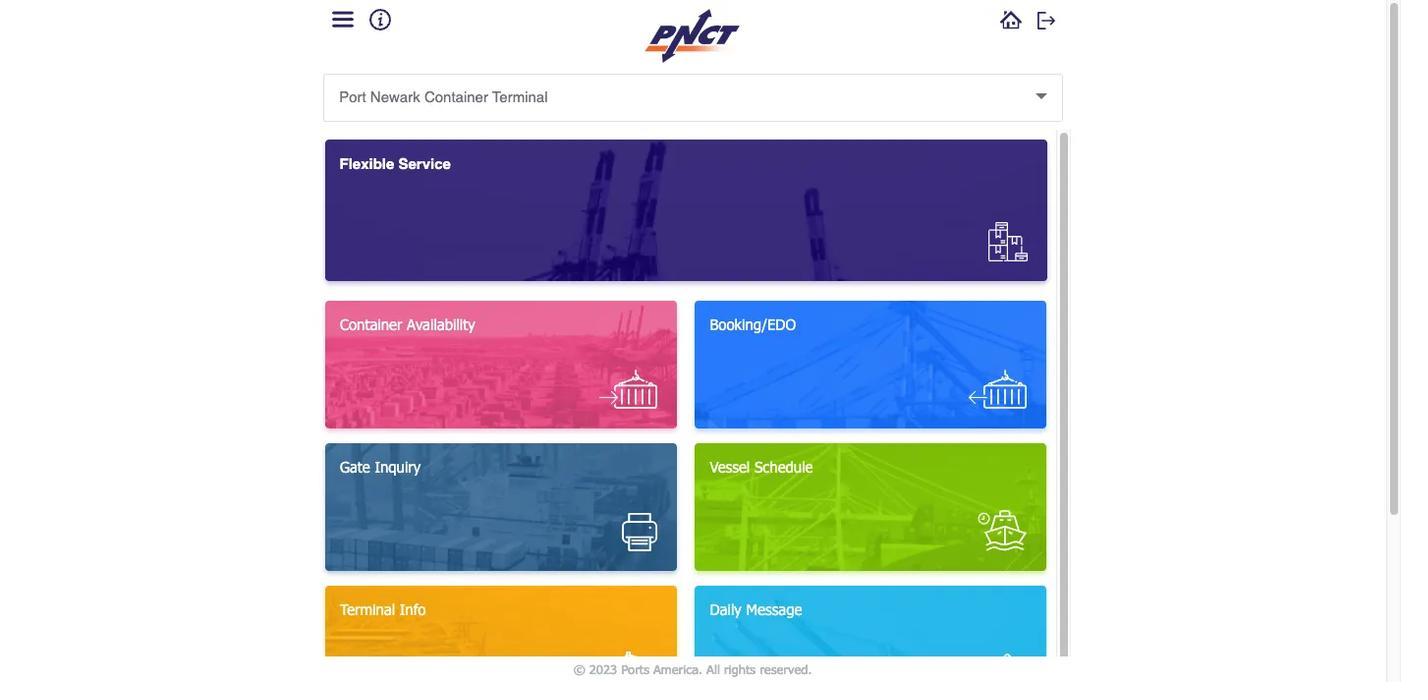 Task type: describe. For each thing, give the bounding box(es) containing it.
newark
[[371, 89, 421, 105]]

port
[[339, 89, 366, 105]]

0 horizontal spatial container
[[340, 316, 403, 334]]

main content containing container availability
[[316, 130, 1056, 682]]

info
[[400, 601, 426, 619]]

container availability link
[[325, 301, 677, 429]]

2023
[[590, 661, 618, 677]]

terminal info
[[340, 601, 426, 619]]

gate inquiry
[[340, 459, 421, 476]]

terminal info link
[[325, 586, 677, 682]]

flexible service
[[340, 156, 451, 173]]

container availability
[[340, 316, 476, 334]]

©
[[574, 661, 586, 677]]

vessel
[[710, 459, 750, 476]]

daily
[[710, 601, 742, 619]]

© 2023 ports america. all rights reserved.
[[574, 661, 813, 677]]

daily message link
[[695, 586, 1047, 682]]

flexible service button
[[325, 140, 1048, 282]]

terminal inside terminal info link
[[340, 601, 395, 619]]



Task type: locate. For each thing, give the bounding box(es) containing it.
availability
[[407, 316, 476, 334]]

1 vertical spatial container
[[340, 316, 403, 334]]

daily message
[[710, 601, 803, 619]]

flexible
[[340, 156, 395, 173]]

1 horizontal spatial container
[[425, 89, 489, 105]]

message
[[747, 601, 803, 619]]

reserved.
[[761, 661, 813, 677]]

port america logo image
[[644, 0, 743, 63]]

container right newark
[[425, 89, 489, 105]]

port newark container terminal banner
[[316, 0, 1071, 122]]

america.
[[654, 661, 703, 677]]

0 horizontal spatial terminal
[[340, 601, 395, 619]]

1 vertical spatial terminal
[[340, 601, 395, 619]]

vessel schedule
[[710, 459, 814, 476]]

container inside banner
[[425, 89, 489, 105]]

0 vertical spatial terminal
[[492, 89, 548, 105]]

0 vertical spatial container
[[425, 89, 489, 105]]

inquiry
[[375, 459, 421, 476]]

service
[[399, 156, 451, 173]]

vessel schedule link
[[695, 444, 1047, 572]]

rights
[[725, 661, 757, 677]]

main content
[[316, 130, 1056, 682]]

container left 'availability'
[[340, 316, 403, 334]]

schedule
[[755, 459, 814, 476]]

booking/edo
[[710, 316, 796, 334]]

terminal inside the port newark container terminal banner
[[492, 89, 548, 105]]

port newark container terminal
[[339, 89, 548, 105]]

gate inquiry link
[[325, 444, 677, 572]]

1 horizontal spatial terminal
[[492, 89, 548, 105]]

terminal
[[492, 89, 548, 105], [340, 601, 395, 619]]

ports
[[622, 661, 650, 677]]

container
[[425, 89, 489, 105], [340, 316, 403, 334]]

© 2023 ports america. all rights reserved. footer
[[310, 657, 1078, 682]]

all
[[707, 661, 721, 677]]

booking/edo link
[[695, 301, 1047, 429]]

gate
[[340, 459, 370, 476]]



Task type: vqa. For each thing, say whether or not it's contained in the screenshot.
© 2023 Ports America. All rights reserved. footer
yes



